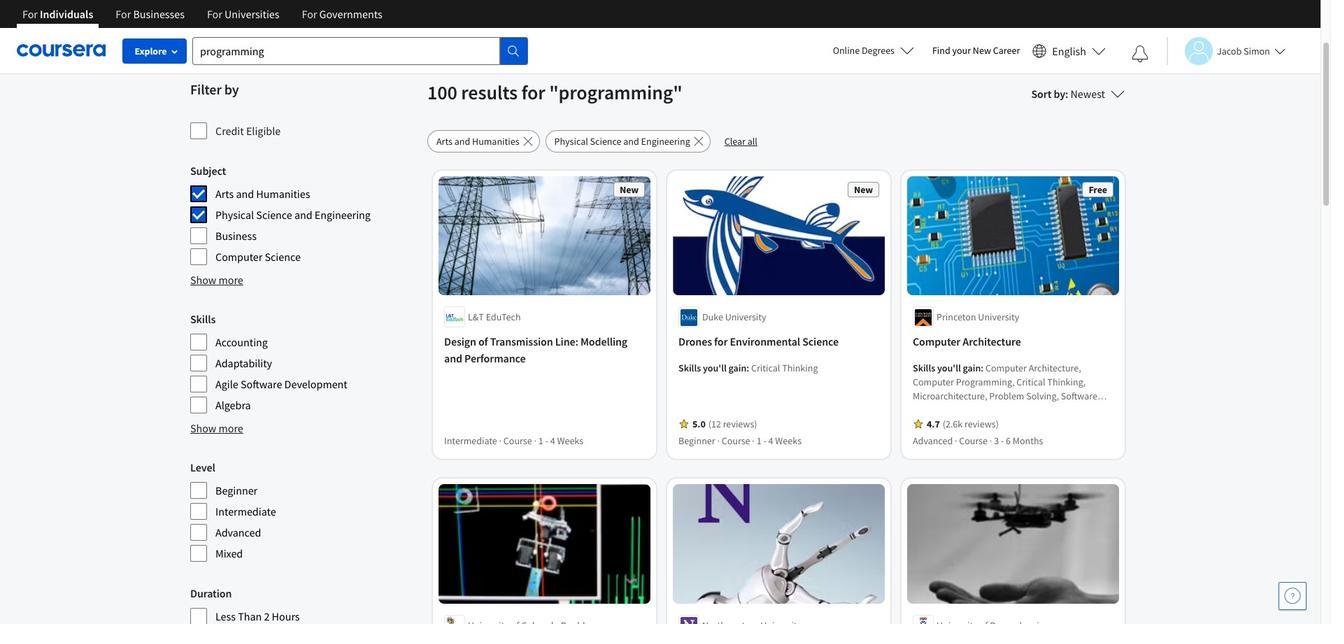 Task type: describe. For each thing, give the bounding box(es) containing it.
software,
[[945, 418, 984, 431]]

subject
[[190, 164, 226, 178]]

design of transmission line: modelling and performance link
[[444, 333, 645, 367]]

l&t
[[468, 311, 484, 324]]

course for computer architecture
[[960, 435, 988, 448]]

explore
[[135, 45, 167, 57]]

jacob simon button
[[1167, 37, 1286, 65]]

online degrees
[[833, 44, 895, 57]]

physical science and engineering inside subject group
[[216, 208, 371, 222]]

networking,
[[1041, 404, 1091, 417]]

software inside skills group
[[241, 377, 282, 391]]

duration group
[[190, 585, 419, 624]]

1 - from the left
[[546, 435, 549, 448]]

0 horizontal spatial for
[[522, 80, 546, 105]]

solving,
[[1027, 390, 1060, 403]]

and up the computer science
[[295, 208, 313, 222]]

months
[[1013, 435, 1044, 448]]

university for architecture
[[979, 311, 1020, 324]]

environmental
[[730, 335, 801, 349]]

duke
[[703, 311, 724, 324]]

What do you want to learn? text field
[[192, 37, 500, 65]]

credit
[[216, 124, 244, 138]]

for governments
[[302, 7, 383, 21]]

physical inside subject group
[[216, 208, 254, 222]]

software-
[[968, 404, 1007, 417]]

4.7 (2.6k reviews)
[[927, 418, 999, 431]]

drones
[[679, 335, 712, 349]]

princeton
[[937, 311, 977, 324]]

jacob
[[1218, 44, 1242, 57]]

arts and humanities inside subject group
[[216, 187, 310, 201]]

career
[[994, 44, 1021, 57]]

advanced · course · 3 - 6 months
[[913, 435, 1044, 448]]

critical for programming,
[[1017, 376, 1046, 389]]

computer architecture link
[[913, 333, 1114, 350]]

banner navigation
[[11, 0, 394, 38]]

duke university
[[703, 311, 767, 324]]

find
[[933, 44, 951, 57]]

results
[[461, 80, 518, 105]]

reviews) for architecture
[[965, 418, 999, 431]]

jacob simon
[[1218, 44, 1271, 57]]

skills for skills you'll gain :
[[913, 362, 936, 375]]

defined
[[1007, 404, 1039, 417]]

show for algebra
[[190, 421, 217, 435]]

hours
[[272, 610, 300, 624]]

weeks for beginner · course · 1 - 4 weeks
[[776, 435, 802, 448]]

thinking
[[783, 362, 818, 375]]

computer science
[[216, 250, 301, 264]]

skills group
[[190, 311, 419, 414]]

physical science and engineering inside button
[[555, 135, 691, 148]]

show more button for algebra
[[190, 420, 243, 437]]

by for filter
[[224, 80, 239, 98]]

for for universities
[[207, 7, 222, 21]]

businesses
[[133, 7, 185, 21]]

system
[[913, 418, 943, 431]]

gain for :
[[963, 362, 981, 375]]

100 results for "programming"
[[428, 80, 683, 105]]

critical for :
[[752, 362, 781, 375]]

eligible
[[246, 124, 281, 138]]

"programming"
[[550, 80, 683, 105]]

and inside button
[[624, 135, 640, 148]]

your
[[953, 44, 971, 57]]

6 · from the left
[[990, 435, 993, 448]]

performance
[[465, 352, 526, 366]]

and inside design of transmission line: modelling and performance
[[444, 352, 463, 366]]

6
[[1006, 435, 1011, 448]]

find your new career
[[933, 44, 1021, 57]]

intermediate for intermediate · course · 1 - 4 weeks
[[444, 435, 497, 448]]

governments
[[320, 7, 383, 21]]

for for businesses
[[116, 7, 131, 21]]

for universities
[[207, 7, 280, 21]]

filter by
[[190, 80, 239, 98]]

3 · from the left
[[718, 435, 720, 448]]

arts inside subject group
[[216, 187, 234, 201]]

programming,
[[956, 376, 1015, 389]]

you'll for critical thinking
[[703, 362, 727, 375]]

less than 2 hours
[[216, 610, 300, 624]]

sort
[[1032, 87, 1052, 101]]

new for design of transmission line: modelling and performance
[[620, 183, 639, 196]]

level
[[190, 461, 215, 475]]

1 · from the left
[[499, 435, 502, 448]]

physical science and engineering button
[[546, 130, 711, 153]]

engineering inside computer architecture, computer programming, critical thinking, microarchitecture, problem solving, software architecture, software-defined networking, system software, software engineering
[[1024, 418, 1073, 431]]

5.0 (12 reviews)
[[693, 418, 758, 431]]

for for individuals
[[22, 7, 38, 21]]

modelling
[[581, 335, 628, 349]]

and up business
[[236, 187, 254, 201]]

skills for skills you'll gain : critical thinking
[[679, 362, 701, 375]]

3
[[995, 435, 999, 448]]

online
[[833, 44, 860, 57]]

all
[[748, 135, 758, 148]]

newest
[[1071, 87, 1106, 101]]

line:
[[555, 335, 579, 349]]

100
[[428, 80, 458, 105]]

individuals
[[40, 7, 93, 21]]

2 horizontal spatial new
[[973, 44, 992, 57]]

reviews) for for
[[723, 418, 758, 431]]

sort by : newest
[[1032, 87, 1106, 101]]

of
[[479, 335, 488, 349]]

adaptability
[[216, 356, 272, 370]]

drones for environmental science link
[[679, 333, 880, 350]]

1 for intermediate · course · 1 - 4 weeks
[[539, 435, 544, 448]]

subject group
[[190, 162, 419, 266]]

problem
[[990, 390, 1025, 403]]

than
[[238, 610, 262, 624]]

algebra
[[216, 398, 251, 412]]

architecture
[[963, 335, 1022, 349]]

2 horizontal spatial :
[[1066, 87, 1069, 101]]



Task type: vqa. For each thing, say whether or not it's contained in the screenshot.
the top the Intermediate
yes



Task type: locate. For each thing, give the bounding box(es) containing it.
software down 'adaptability'
[[241, 377, 282, 391]]

reviews) down software-
[[965, 418, 999, 431]]

credit eligible
[[216, 124, 281, 138]]

0 vertical spatial more
[[219, 273, 243, 287]]

more for computer science
[[219, 273, 243, 287]]

universities
[[225, 7, 280, 21]]

beginner · course · 1 - 4 weeks
[[679, 435, 802, 448]]

new for drones for environmental science
[[854, 183, 873, 196]]

1 vertical spatial physical
[[216, 208, 254, 222]]

0 horizontal spatial weeks
[[557, 435, 584, 448]]

university up architecture
[[979, 311, 1020, 324]]

0 vertical spatial architecture,
[[1029, 362, 1082, 375]]

1 horizontal spatial -
[[764, 435, 767, 448]]

1 course from the left
[[504, 435, 532, 448]]

0 horizontal spatial critical
[[752, 362, 781, 375]]

show more down the computer science
[[190, 273, 243, 287]]

2 horizontal spatial software
[[1062, 390, 1098, 403]]

show more button
[[190, 272, 243, 288], [190, 420, 243, 437]]

1 vertical spatial show more
[[190, 421, 243, 435]]

computer
[[216, 250, 263, 264], [913, 335, 961, 349], [986, 362, 1027, 375], [913, 376, 955, 389]]

1 reviews) from the left
[[723, 418, 758, 431]]

l&t edutech
[[468, 311, 521, 324]]

skills you'll gain : critical thinking
[[679, 362, 818, 375]]

1 horizontal spatial arts
[[437, 135, 453, 148]]

1 horizontal spatial software
[[986, 418, 1022, 431]]

show more button down algebra
[[190, 420, 243, 437]]

for left the individuals
[[22, 7, 38, 21]]

and inside button
[[455, 135, 470, 148]]

0 vertical spatial engineering
[[641, 135, 691, 148]]

1 vertical spatial humanities
[[256, 187, 310, 201]]

1 weeks from the left
[[557, 435, 584, 448]]

arts and humanities
[[437, 135, 520, 148], [216, 187, 310, 201]]

simon
[[1244, 44, 1271, 57]]

1 horizontal spatial gain
[[963, 362, 981, 375]]

show more
[[190, 273, 243, 287], [190, 421, 243, 435]]

computer down business
[[216, 250, 263, 264]]

accounting
[[216, 335, 268, 349]]

2 - from the left
[[764, 435, 767, 448]]

english
[[1053, 44, 1087, 58]]

you'll for :
[[938, 362, 961, 375]]

more down algebra
[[219, 421, 243, 435]]

2 1 from the left
[[757, 435, 762, 448]]

computer for architecture,
[[986, 362, 1027, 375]]

course
[[504, 435, 532, 448], [722, 435, 751, 448], [960, 435, 988, 448]]

critical down environmental at bottom right
[[752, 362, 781, 375]]

5.0
[[693, 418, 706, 431]]

reviews) up beginner · course · 1 - 4 weeks
[[723, 418, 758, 431]]

humanities inside button
[[472, 135, 520, 148]]

by for sort
[[1054, 87, 1066, 101]]

design
[[444, 335, 477, 349]]

physical up business
[[216, 208, 254, 222]]

1 horizontal spatial course
[[722, 435, 751, 448]]

university for for
[[726, 311, 767, 324]]

2
[[264, 610, 270, 624]]

1
[[539, 435, 544, 448], [757, 435, 762, 448]]

for right results
[[522, 80, 546, 105]]

0 vertical spatial physical
[[555, 135, 588, 148]]

engineering inside button
[[641, 135, 691, 148]]

4 for from the left
[[302, 7, 317, 21]]

by
[[224, 80, 239, 98], [1054, 87, 1066, 101]]

: down the drones for environmental science
[[747, 362, 750, 375]]

by right the filter on the top left of page
[[224, 80, 239, 98]]

1 horizontal spatial you'll
[[938, 362, 961, 375]]

reviews)
[[723, 418, 758, 431], [965, 418, 999, 431]]

0 horizontal spatial physical
[[216, 208, 254, 222]]

1 horizontal spatial intermediate
[[444, 435, 497, 448]]

0 vertical spatial advanced
[[913, 435, 953, 448]]

1 horizontal spatial humanities
[[472, 135, 520, 148]]

advanced inside level group
[[216, 526, 261, 540]]

1 more from the top
[[219, 273, 243, 287]]

science
[[590, 135, 622, 148], [256, 208, 292, 222], [265, 250, 301, 264], [803, 335, 839, 349]]

1 horizontal spatial for
[[715, 335, 728, 349]]

arts and humanities down results
[[437, 135, 520, 148]]

1 vertical spatial architecture,
[[913, 404, 966, 417]]

None search field
[[192, 37, 528, 65]]

critical
[[752, 362, 781, 375], [1017, 376, 1046, 389]]

arts down subject
[[216, 187, 234, 201]]

computer up programming,
[[986, 362, 1027, 375]]

1 horizontal spatial :
[[981, 362, 984, 375]]

1 horizontal spatial university
[[979, 311, 1020, 324]]

arts and humanities up business
[[216, 187, 310, 201]]

0 horizontal spatial -
[[546, 435, 549, 448]]

1 horizontal spatial advanced
[[913, 435, 953, 448]]

1 for from the left
[[22, 7, 38, 21]]

0 horizontal spatial architecture,
[[913, 404, 966, 417]]

show down business
[[190, 273, 217, 287]]

3 for from the left
[[207, 7, 222, 21]]

1 show more from the top
[[190, 273, 243, 287]]

free
[[1089, 183, 1108, 196]]

gain for critical thinking
[[729, 362, 747, 375]]

physical science and engineering down "programming"
[[555, 135, 691, 148]]

thinking,
[[1048, 376, 1086, 389]]

0 vertical spatial intermediate
[[444, 435, 497, 448]]

2 show more from the top
[[190, 421, 243, 435]]

find your new career link
[[926, 42, 1028, 59]]

english button
[[1028, 28, 1112, 73]]

0 vertical spatial show more button
[[190, 272, 243, 288]]

computer down skills you'll gain :
[[913, 376, 955, 389]]

1 horizontal spatial physical
[[555, 135, 588, 148]]

more for algebra
[[219, 421, 243, 435]]

1 show more button from the top
[[190, 272, 243, 288]]

: up programming,
[[981, 362, 984, 375]]

2 for from the left
[[116, 7, 131, 21]]

business
[[216, 229, 257, 243]]

for left businesses
[[116, 7, 131, 21]]

beginner for beginner
[[216, 484, 258, 498]]

computer for architecture
[[913, 335, 961, 349]]

skills up microarchitecture,
[[913, 362, 936, 375]]

filter
[[190, 80, 222, 98]]

gain up programming,
[[963, 362, 981, 375]]

architecture,
[[1029, 362, 1082, 375], [913, 404, 966, 417]]

0 horizontal spatial reviews)
[[723, 418, 758, 431]]

0 horizontal spatial :
[[747, 362, 750, 375]]

0 vertical spatial for
[[522, 80, 546, 105]]

beginner down the 5.0
[[679, 435, 716, 448]]

(2.6k
[[943, 418, 963, 431]]

1 vertical spatial beginner
[[216, 484, 258, 498]]

1 vertical spatial intermediate
[[216, 505, 276, 519]]

4 for beginner · course · 1 - 4 weeks
[[769, 435, 774, 448]]

software up 6
[[986, 418, 1022, 431]]

show for computer science
[[190, 273, 217, 287]]

advanced for advanced · course · 3 - 6 months
[[913, 435, 953, 448]]

physical down 100 results for "programming"
[[555, 135, 588, 148]]

2 horizontal spatial engineering
[[1024, 418, 1073, 431]]

show more down algebra
[[190, 421, 243, 435]]

: left newest
[[1066, 87, 1069, 101]]

online degrees button
[[822, 35, 926, 66]]

1 horizontal spatial new
[[854, 183, 873, 196]]

1 horizontal spatial 4
[[769, 435, 774, 448]]

- for computer architecture
[[1001, 435, 1004, 448]]

1 4 from the left
[[551, 435, 555, 448]]

arts down 100
[[437, 135, 453, 148]]

agile
[[216, 377, 238, 391]]

coursera image
[[17, 39, 106, 62]]

0 vertical spatial arts and humanities
[[437, 135, 520, 148]]

for businesses
[[116, 7, 185, 21]]

explore button
[[122, 38, 187, 64]]

2 more from the top
[[219, 421, 243, 435]]

for
[[522, 80, 546, 105], [715, 335, 728, 349]]

1 vertical spatial arts and humanities
[[216, 187, 310, 201]]

princeton university
[[937, 311, 1020, 324]]

2 reviews) from the left
[[965, 418, 999, 431]]

-
[[546, 435, 549, 448], [764, 435, 767, 448], [1001, 435, 1004, 448]]

1 vertical spatial show more button
[[190, 420, 243, 437]]

gain down the drones for environmental science
[[729, 362, 747, 375]]

level group
[[190, 459, 419, 563]]

computer architecture, computer programming, critical thinking, microarchitecture, problem solving, software architecture, software-defined networking, system software, software engineering
[[913, 362, 1098, 431]]

:
[[1066, 87, 1069, 101], [747, 362, 750, 375], [981, 362, 984, 375]]

3 - from the left
[[1001, 435, 1004, 448]]

1 gain from the left
[[729, 362, 747, 375]]

1 horizontal spatial arts and humanities
[[437, 135, 520, 148]]

computer inside subject group
[[216, 250, 263, 264]]

1 vertical spatial arts
[[216, 187, 234, 201]]

and down design
[[444, 352, 463, 366]]

2 · from the left
[[534, 435, 537, 448]]

1 horizontal spatial critical
[[1017, 376, 1046, 389]]

0 horizontal spatial engineering
[[315, 208, 371, 222]]

critical inside computer architecture, computer programming, critical thinking, microarchitecture, problem solving, software architecture, software-defined networking, system software, software engineering
[[1017, 376, 1046, 389]]

1 vertical spatial for
[[715, 335, 728, 349]]

0 vertical spatial physical science and engineering
[[555, 135, 691, 148]]

microarchitecture,
[[913, 390, 988, 403]]

beginner inside level group
[[216, 484, 258, 498]]

skills
[[190, 312, 216, 326], [679, 362, 701, 375], [913, 362, 936, 375]]

humanities inside subject group
[[256, 187, 310, 201]]

: for skills you'll gain :
[[981, 362, 984, 375]]

by right sort
[[1054, 87, 1066, 101]]

beginner for beginner · course · 1 - 4 weeks
[[679, 435, 716, 448]]

0 horizontal spatial software
[[241, 377, 282, 391]]

1 horizontal spatial beginner
[[679, 435, 716, 448]]

4 · from the left
[[753, 435, 755, 448]]

0 vertical spatial beginner
[[679, 435, 716, 448]]

less
[[216, 610, 236, 624]]

: for skills you'll gain : critical thinking
[[747, 362, 750, 375]]

1 vertical spatial physical science and engineering
[[216, 208, 371, 222]]

physical science and engineering
[[555, 135, 691, 148], [216, 208, 371, 222]]

1 horizontal spatial architecture,
[[1029, 362, 1082, 375]]

drones for environmental science
[[679, 335, 839, 349]]

1 you'll from the left
[[703, 362, 727, 375]]

clear
[[725, 135, 746, 148]]

arts and humanities button
[[428, 130, 540, 153]]

help center image
[[1285, 588, 1302, 605]]

2 horizontal spatial -
[[1001, 435, 1004, 448]]

you'll down drones
[[703, 362, 727, 375]]

0 horizontal spatial by
[[224, 80, 239, 98]]

0 vertical spatial show more
[[190, 273, 243, 287]]

0 horizontal spatial arts
[[216, 187, 234, 201]]

physical science and engineering up the computer science
[[216, 208, 371, 222]]

show
[[190, 273, 217, 287], [190, 421, 217, 435]]

2 4 from the left
[[769, 435, 774, 448]]

0 horizontal spatial advanced
[[216, 526, 261, 540]]

agile software development
[[216, 377, 348, 391]]

more down the computer science
[[219, 273, 243, 287]]

for for governments
[[302, 7, 317, 21]]

design of transmission line: modelling and performance
[[444, 335, 628, 366]]

software
[[241, 377, 282, 391], [1062, 390, 1098, 403], [986, 418, 1022, 431]]

for right drones
[[715, 335, 728, 349]]

skills for skills
[[190, 312, 216, 326]]

for left universities
[[207, 7, 222, 21]]

for left governments
[[302, 7, 317, 21]]

and down "programming"
[[624, 135, 640, 148]]

2 university from the left
[[979, 311, 1020, 324]]

2 show more button from the top
[[190, 420, 243, 437]]

software down thinking, on the bottom of page
[[1062, 390, 1098, 403]]

2 weeks from the left
[[776, 435, 802, 448]]

duration
[[190, 586, 232, 600]]

computer up skills you'll gain :
[[913, 335, 961, 349]]

2 show from the top
[[190, 421, 217, 435]]

development
[[285, 377, 348, 391]]

2 gain from the left
[[963, 362, 981, 375]]

1 horizontal spatial weeks
[[776, 435, 802, 448]]

0 horizontal spatial gain
[[729, 362, 747, 375]]

you'll up microarchitecture,
[[938, 362, 961, 375]]

0 vertical spatial critical
[[752, 362, 781, 375]]

physical inside button
[[555, 135, 588, 148]]

0 vertical spatial show
[[190, 273, 217, 287]]

1 horizontal spatial 1
[[757, 435, 762, 448]]

show more for algebra
[[190, 421, 243, 435]]

skills you'll gain :
[[913, 362, 986, 375]]

new
[[973, 44, 992, 57], [620, 183, 639, 196], [854, 183, 873, 196]]

show more button for computer science
[[190, 272, 243, 288]]

show notifications image
[[1132, 45, 1149, 62]]

·
[[499, 435, 502, 448], [534, 435, 537, 448], [718, 435, 720, 448], [753, 435, 755, 448], [955, 435, 958, 448], [990, 435, 993, 448]]

advanced for advanced
[[216, 526, 261, 540]]

4.7
[[927, 418, 940, 431]]

intermediate · course · 1 - 4 weeks
[[444, 435, 584, 448]]

weeks for intermediate · course · 1 - 4 weeks
[[557, 435, 584, 448]]

0 horizontal spatial intermediate
[[216, 505, 276, 519]]

1 horizontal spatial by
[[1054, 87, 1066, 101]]

intermediate inside level group
[[216, 505, 276, 519]]

science inside button
[[590, 135, 622, 148]]

(12
[[709, 418, 721, 431]]

0 horizontal spatial physical science and engineering
[[216, 208, 371, 222]]

2 course from the left
[[722, 435, 751, 448]]

architecture, up the 4.7
[[913, 404, 966, 417]]

1 horizontal spatial skills
[[679, 362, 701, 375]]

skills down drones
[[679, 362, 701, 375]]

arts and humanities inside button
[[437, 135, 520, 148]]

intermediate for intermediate
[[216, 505, 276, 519]]

humanities down results
[[472, 135, 520, 148]]

2 you'll from the left
[[938, 362, 961, 375]]

1 university from the left
[[726, 311, 767, 324]]

0 horizontal spatial course
[[504, 435, 532, 448]]

course for drones for environmental science
[[722, 435, 751, 448]]

edutech
[[486, 311, 521, 324]]

2 vertical spatial engineering
[[1024, 418, 1073, 431]]

3 course from the left
[[960, 435, 988, 448]]

1 vertical spatial advanced
[[216, 526, 261, 540]]

1 show from the top
[[190, 273, 217, 287]]

2 horizontal spatial skills
[[913, 362, 936, 375]]

0 horizontal spatial beginner
[[216, 484, 258, 498]]

skills up accounting
[[190, 312, 216, 326]]

1 vertical spatial engineering
[[315, 208, 371, 222]]

clear all button
[[716, 130, 766, 153]]

arts inside button
[[437, 135, 453, 148]]

computer inside computer architecture link
[[913, 335, 961, 349]]

4 for intermediate · course · 1 - 4 weeks
[[551, 435, 555, 448]]

critical up solving,
[[1017, 376, 1046, 389]]

0 horizontal spatial university
[[726, 311, 767, 324]]

university up the drones for environmental science
[[726, 311, 767, 324]]

show more button down the computer science
[[190, 272, 243, 288]]

advanced down the 4.7
[[913, 435, 953, 448]]

computer for science
[[216, 250, 263, 264]]

clear all
[[725, 135, 758, 148]]

engineering inside subject group
[[315, 208, 371, 222]]

1 vertical spatial more
[[219, 421, 243, 435]]

show down algebra
[[190, 421, 217, 435]]

humanities up business
[[256, 187, 310, 201]]

skills inside group
[[190, 312, 216, 326]]

and down 100
[[455, 135, 470, 148]]

transmission
[[490, 335, 553, 349]]

gain
[[729, 362, 747, 375], [963, 362, 981, 375]]

beginner up mixed
[[216, 484, 258, 498]]

0 horizontal spatial humanities
[[256, 187, 310, 201]]

0 vertical spatial humanities
[[472, 135, 520, 148]]

- for drones for environmental science
[[764, 435, 767, 448]]

0 horizontal spatial skills
[[190, 312, 216, 326]]

0 vertical spatial arts
[[437, 135, 453, 148]]

0 horizontal spatial 4
[[551, 435, 555, 448]]

1 horizontal spatial engineering
[[641, 135, 691, 148]]

0 horizontal spatial 1
[[539, 435, 544, 448]]

1 horizontal spatial reviews)
[[965, 418, 999, 431]]

0 horizontal spatial arts and humanities
[[216, 187, 310, 201]]

show more for computer science
[[190, 273, 243, 287]]

architecture, up thinking, on the bottom of page
[[1029, 362, 1082, 375]]

0 horizontal spatial you'll
[[703, 362, 727, 375]]

1 horizontal spatial physical science and engineering
[[555, 135, 691, 148]]

mixed
[[216, 547, 243, 561]]

5 · from the left
[[955, 435, 958, 448]]

1 vertical spatial show
[[190, 421, 217, 435]]

0 horizontal spatial new
[[620, 183, 639, 196]]

degrees
[[862, 44, 895, 57]]

1 1 from the left
[[539, 435, 544, 448]]

1 for beginner · course · 1 - 4 weeks
[[757, 435, 762, 448]]

1 vertical spatial critical
[[1017, 376, 1046, 389]]

advanced up mixed
[[216, 526, 261, 540]]

2 horizontal spatial course
[[960, 435, 988, 448]]



